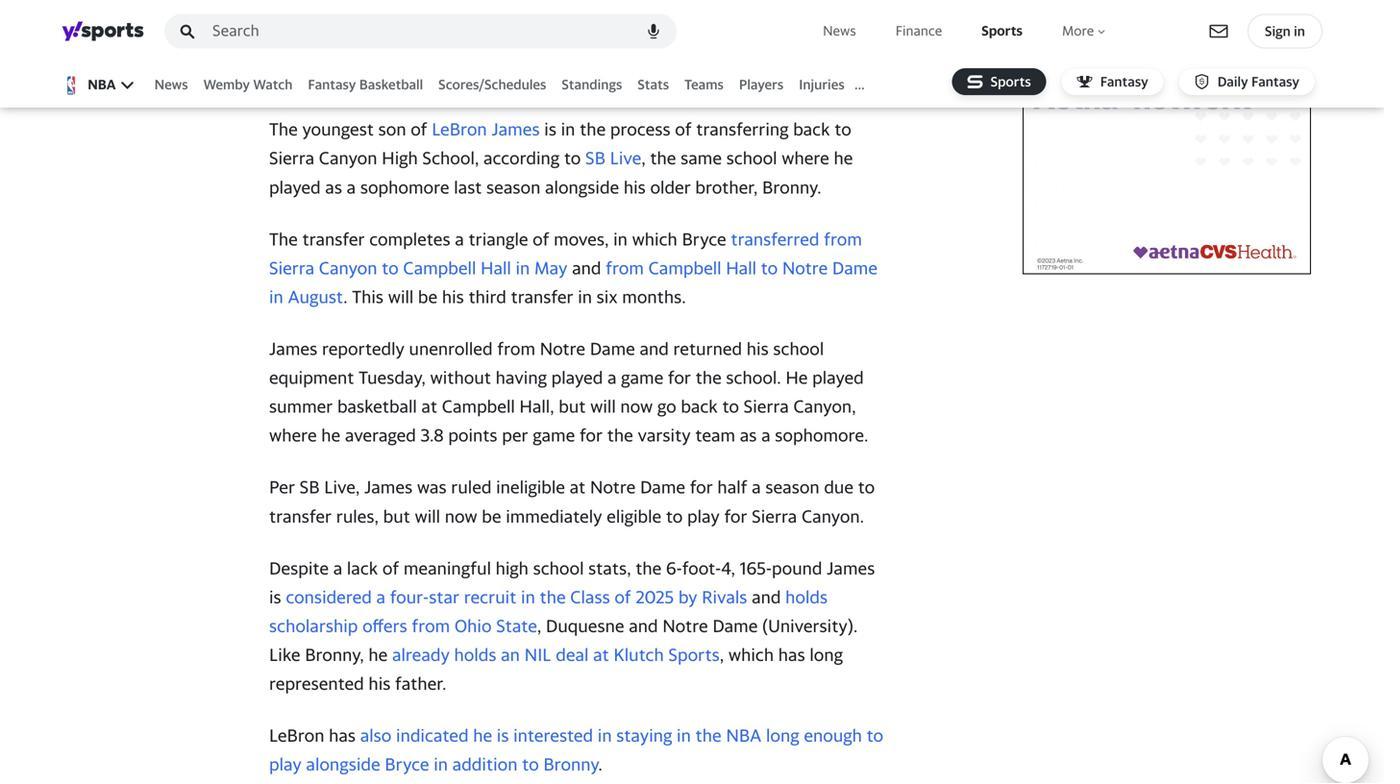 Task type: describe. For each thing, give the bounding box(es) containing it.
indicated
[[396, 726, 469, 746]]

0 vertical spatial news link
[[819, 18, 860, 43]]

(university).
[[763, 616, 858, 636]]

james inside bryce james is going back to where his high school basketball career started, six months after leaving.
[[318, 38, 367, 59]]

to down injuries link
[[835, 119, 852, 140]]

of down stats,
[[615, 587, 631, 608]]

third
[[469, 286, 507, 307]]

to right eligible
[[666, 506, 683, 527]]

bronny
[[544, 754, 598, 775]]

basketball inside bryce james is going back to where his high school basketball career started, six months after leaving.
[[669, 38, 748, 59]]

transferred from sierra canyon to campbell hall in may
[[269, 229, 862, 278]]

1 horizontal spatial game
[[621, 367, 664, 388]]

points
[[448, 425, 498, 446]]

sierra inside james reportedly unenrolled from notre dame and returned his school equipment tuesday, without having played a game for the school. he played summer basketball at campbell hall, but will now go back to sierra canyon, where he averaged 3.8 points per game for the varsity team as a sophomore.
[[744, 396, 789, 417]]

also indicated he is interested in staying in the nba long enough to play alongside bryce in addition to bronny
[[269, 726, 884, 775]]

the for the transfer completes a triangle of moves, in which bryce
[[269, 229, 298, 249]]

james up according
[[492, 119, 540, 140]]

is inside the despite a lack of meaningful high school stats, the 6-foot-4, 165-pound james is
[[269, 587, 281, 608]]

0 vertical spatial sports
[[982, 23, 1023, 38]]

live,
[[324, 477, 360, 498]]

pound
[[772, 558, 823, 579]]

james inside the per sb live, james was ruled ineligible at notre dame for half a season due to transfer rules, but will now be immediately eligible to play for sierra canyon.
[[364, 477, 413, 498]]

the inside is in the process of transferring back to sierra canyon high school, according to
[[580, 119, 606, 140]]

despite a lack of meaningful high school stats, the 6-foot-4, 165-pound james is
[[269, 558, 875, 608]]

considered
[[286, 587, 372, 608]]

as inside , the same school where he played as a sophomore last season alongside his older brother, bronny.
[[325, 177, 342, 197]]

and down moves,
[[568, 258, 606, 278]]

back inside bryce james is going back to where his high school basketball career started, six months after leaving.
[[435, 38, 471, 59]]

son
[[378, 119, 406, 140]]

school inside the despite a lack of meaningful high school stats, the 6-foot-4, 165-pound james is
[[533, 558, 584, 579]]

from campbell hall to notre dame in august link
[[269, 258, 878, 307]]

where inside bryce james is going back to where his high school basketball career started, six months after leaving.
[[497, 38, 545, 59]]

this
[[352, 286, 384, 307]]

more
[[1063, 23, 1095, 38]]

notre inside james reportedly unenrolled from notre dame and returned his school equipment tuesday, without having played a game for the school. he played summer basketball at campbell hall, but will now go back to sierra canyon, where he averaged 3.8 points per game for the varsity team as a sophomore.
[[540, 338, 586, 359]]

long inside , which has long represented his father.
[[810, 645, 843, 665]]

transfer inside the per sb live, james was ruled ineligible at notre dame for half a season due to transfer rules, but will now be immediately eligible to play for sierra canyon.
[[269, 506, 332, 527]]

1 vertical spatial lebron
[[269, 726, 325, 746]]

1 vertical spatial transfer
[[511, 286, 574, 307]]

averaged
[[345, 425, 416, 446]]

back inside is in the process of transferring back to sierra canyon high school, according to
[[793, 119, 830, 140]]

0 horizontal spatial game
[[533, 425, 575, 446]]

dame inside from campbell hall to notre dame in august
[[833, 258, 878, 278]]

has inside , which has long represented his father.
[[779, 645, 806, 665]]

2025
[[636, 587, 674, 608]]

he inside james reportedly unenrolled from notre dame and returned his school equipment tuesday, without having played a game for the school. he played summer basketball at campbell hall, but will now go back to sierra canyon, where he averaged 3.8 points per game for the varsity team as a sophomore.
[[321, 425, 341, 446]]

a inside , the same school where he played as a sophomore last season alongside his older brother, bronny.
[[347, 177, 356, 197]]

3.8
[[421, 425, 444, 446]]

, for which
[[720, 645, 724, 665]]

alongside inside , the same school where he played as a sophomore last season alongside his older brother, bronny.
[[545, 177, 619, 197]]

holds scholarship offers from ohio state link
[[269, 587, 828, 636]]

a left the four-
[[376, 587, 386, 608]]

considered a four-star recruit in the class of 2025 by rivals link
[[286, 587, 748, 608]]

rules,
[[336, 506, 379, 527]]

offers
[[363, 616, 407, 636]]

the inside also indicated he is interested in staying in the nba long enough to play alongside bryce in addition to bronny
[[696, 726, 722, 746]]

dame inside the per sb live, james was ruled ineligible at notre dame for half a season due to transfer rules, but will now be immediately eligible to play for sierra canyon.
[[640, 477, 686, 498]]

stats link
[[638, 72, 669, 103]]

. for . this will be his third transfer in six months.
[[343, 286, 348, 307]]

the inside , the same school where he played as a sophomore last season alongside his older brother, bronny.
[[650, 148, 676, 168]]

is inside is in the process of transferring back to sierra canyon high school, according to
[[545, 119, 557, 140]]

months.
[[622, 286, 686, 307]]

… button
[[855, 76, 865, 92]]

of up may
[[533, 229, 549, 249]]

advertisement region
[[1023, 34, 1312, 275]]

daily fantasy link
[[1180, 68, 1315, 95]]

Search query text field
[[164, 14, 677, 49]]

per
[[502, 425, 528, 446]]

nba link
[[62, 72, 116, 103]]

star
[[429, 587, 460, 608]]

may
[[535, 258, 568, 278]]

is inside also indicated he is interested in staying in the nba long enough to play alongside bryce in addition to bronny
[[497, 726, 509, 746]]

fantasy link
[[1062, 68, 1164, 95]]

a inside the despite a lack of meaningful high school stats, the 6-foot-4, 165-pound james is
[[333, 558, 343, 579]]

and inside , duquesne and notre dame (university). like bronny, he
[[629, 616, 658, 636]]

. for .
[[598, 754, 603, 775]]

dame inside , duquesne and notre dame (university). like bronny, he
[[713, 616, 758, 636]]

0 vertical spatial lebron
[[432, 119, 487, 140]]

1 vertical spatial holds
[[454, 645, 497, 665]]

staying
[[617, 726, 673, 746]]

bryce inside bryce james is going back to where his high school basketball career started, six months after leaving.
[[269, 38, 314, 59]]

0 vertical spatial which
[[632, 229, 678, 249]]

fantasy basketball
[[308, 76, 423, 92]]

which inside , which has long represented his father.
[[729, 645, 774, 665]]

reportedly
[[322, 338, 405, 359]]

without
[[430, 367, 491, 388]]

hall inside from campbell hall to notre dame in august
[[726, 258, 757, 278]]

bronny,
[[305, 645, 364, 665]]

summer
[[269, 396, 333, 417]]

play inside the per sb live, james was ruled ineligible at notre dame for half a season due to transfer rules, but will now be immediately eligible to play for sierra canyon.
[[688, 506, 720, 527]]

rivals
[[702, 587, 748, 608]]

james reportedly unenrolled from notre dame and returned his school equipment tuesday, without having played a game for the school. he played summer basketball at campbell hall, but will now go back to sierra canyon, where he averaged 3.8 points per game for the varsity team as a sophomore.
[[269, 338, 869, 446]]

from inside transferred from sierra canyon to campbell hall in may
[[824, 229, 862, 249]]

of inside is in the process of transferring back to sierra canyon high school, according to
[[675, 119, 692, 140]]

same
[[681, 148, 722, 168]]

campbell inside from campbell hall to notre dame in august
[[649, 258, 722, 278]]

wemby watch
[[203, 76, 293, 92]]

, the same school where he played as a sophomore last season alongside his older brother, bronny.
[[269, 148, 853, 197]]

months
[[295, 67, 354, 88]]

james inside the despite a lack of meaningful high school stats, the 6-foot-4, 165-pound james is
[[827, 558, 875, 579]]

he inside , duquesne and notre dame (university). like bronny, he
[[369, 645, 388, 665]]

eligible
[[607, 506, 662, 527]]

long inside also indicated he is interested in staying in the nba long enough to play alongside bryce in addition to bronny
[[766, 726, 800, 746]]

0 vertical spatial will
[[388, 286, 414, 307]]

0 horizontal spatial be
[[418, 286, 438, 307]]

per sb live, james was ruled ineligible at notre dame for half a season due to transfer rules, but will now be immediately eligible to play for sierra canyon.
[[269, 477, 875, 527]]

in right moves,
[[614, 229, 628, 249]]

injuries link
[[799, 72, 845, 103]]

from inside from campbell hall to notre dame in august
[[606, 258, 644, 278]]

0 vertical spatial nba
[[85, 76, 116, 92]]

bronny.
[[763, 177, 822, 197]]

2 vertical spatial sports
[[669, 645, 720, 665]]

from inside holds scholarship offers from ohio state
[[412, 616, 450, 636]]

in down transferred from sierra canyon to campbell hall in may link at top
[[578, 286, 592, 307]]

in down indicated
[[434, 754, 448, 775]]

for up the per sb live, james was ruled ineligible at notre dame for half a season due to transfer rules, but will now be immediately eligible to play for sierra canyon.
[[580, 425, 603, 446]]

immediately
[[506, 506, 602, 527]]

at inside the per sb live, james was ruled ineligible at notre dame for half a season due to transfer rules, but will now be immediately eligible to play for sierra canyon.
[[570, 477, 586, 498]]

his left third
[[442, 286, 464, 307]]

holds inside holds scholarship offers from ohio state
[[786, 587, 828, 608]]

stats
[[638, 76, 669, 92]]

youngest
[[302, 119, 374, 140]]

started,
[[807, 38, 868, 59]]

sb inside the per sb live, james was ruled ineligible at notre dame for half a season due to transfer rules, but will now be immediately eligible to play for sierra canyon.
[[300, 477, 320, 498]]

sophomore.
[[775, 425, 869, 446]]

school,
[[423, 148, 479, 168]]

he
[[786, 367, 808, 388]]

father.
[[395, 674, 447, 694]]

ineligible
[[496, 477, 565, 498]]

scores/schedules link
[[439, 72, 547, 103]]

recruit
[[464, 587, 517, 608]]

in left staying
[[598, 726, 612, 746]]

bryce james is going back to where his high school basketball career started, six months after leaving.
[[269, 38, 868, 88]]

ruled
[[451, 477, 492, 498]]

1 horizontal spatial six
[[597, 286, 618, 307]]

deal
[[556, 645, 589, 665]]

addition
[[453, 754, 518, 775]]

ohio
[[455, 616, 492, 636]]

transferring
[[696, 119, 789, 140]]

1 vertical spatial bryce
[[682, 229, 727, 249]]

for up go
[[668, 367, 691, 388]]

after
[[359, 67, 397, 88]]

going
[[388, 38, 430, 59]]

2 horizontal spatial at
[[593, 645, 609, 665]]

his inside , the same school where he played as a sophomore last season alongside his older brother, bronny.
[[624, 177, 646, 197]]

per
[[269, 477, 295, 498]]

is inside bryce james is going back to where his high school basketball career started, six months after leaving.
[[371, 38, 383, 59]]

canyon,
[[794, 396, 856, 417]]

1 vertical spatial news link
[[154, 72, 188, 103]]

high
[[382, 148, 418, 168]]

live
[[610, 148, 642, 168]]

career
[[753, 38, 802, 59]]

play inside also indicated he is interested in staying in the nba long enough to play alongside bryce in addition to bronny
[[269, 754, 302, 775]]

meaningful
[[404, 558, 491, 579]]

for left half
[[690, 477, 713, 498]]

duquesne
[[546, 616, 625, 636]]

1 vertical spatial sports link
[[952, 68, 1047, 95]]

already holds an nil deal at klutch sports
[[392, 645, 720, 665]]

to right due
[[858, 477, 875, 498]]



Task type: locate. For each thing, give the bounding box(es) containing it.
campbell
[[403, 258, 476, 278], [649, 258, 722, 278], [442, 396, 515, 417]]

in right staying
[[677, 726, 691, 746]]

1 horizontal spatial .
[[598, 754, 603, 775]]

which
[[632, 229, 678, 249], [729, 645, 774, 665]]

0 vertical spatial back
[[435, 38, 471, 59]]

to right enough
[[867, 726, 884, 746]]

notre up having
[[540, 338, 586, 359]]

2 horizontal spatial ,
[[720, 645, 724, 665]]

enough
[[804, 726, 862, 746]]

to inside from campbell hall to notre dame in august
[[761, 258, 778, 278]]

fantasy
[[1101, 74, 1149, 89], [1252, 74, 1300, 89], [308, 76, 356, 92]]

as
[[325, 177, 342, 197], [740, 425, 757, 446]]

played up canyon, on the bottom right of page
[[813, 367, 864, 388]]

0 horizontal spatial now
[[445, 506, 478, 527]]

0 vertical spatial six
[[269, 67, 290, 88]]

school inside james reportedly unenrolled from notre dame and returned his school equipment tuesday, without having played a game for the school. he played summer basketball at campbell hall, but will now go back to sierra canyon, where he averaged 3.8 points per game for the varsity team as a sophomore.
[[773, 338, 824, 359]]

canyon.
[[802, 506, 865, 527]]

canyon inside is in the process of transferring back to sierra canyon high school, according to
[[319, 148, 377, 168]]

is up "after" at the top left
[[371, 38, 383, 59]]

0 vertical spatial at
[[422, 396, 438, 417]]

game up go
[[621, 367, 664, 388]]

1 canyon from the top
[[319, 148, 377, 168]]

is up addition
[[497, 726, 509, 746]]

0 horizontal spatial back
[[435, 38, 471, 59]]

2 vertical spatial transfer
[[269, 506, 332, 527]]

transfer down may
[[511, 286, 574, 307]]

but inside the per sb live, james was ruled ineligible at notre dame for half a season due to transfer rules, but will now be immediately eligible to play for sierra canyon.
[[383, 506, 410, 527]]

in inside toolbar
[[1294, 23, 1306, 39]]

sb left live
[[586, 148, 606, 168]]

check your mail image
[[1210, 25, 1229, 38]]

james right "pound"
[[827, 558, 875, 579]]

now inside james reportedly unenrolled from notre dame and returned his school equipment tuesday, without having played a game for the school. he played summer basketball at campbell hall, but will now go back to sierra canyon, where he averaged 3.8 points per game for the varsity team as a sophomore.
[[621, 396, 653, 417]]

at inside james reportedly unenrolled from notre dame and returned his school equipment tuesday, without having played a game for the school. he played summer basketball at campbell hall, but will now go back to sierra canyon, where he averaged 3.8 points per game for the varsity team as a sophomore.
[[422, 396, 438, 417]]

high inside the despite a lack of meaningful high school stats, the 6-foot-4, 165-pound james is
[[496, 558, 529, 579]]

sign in link
[[1248, 14, 1323, 49]]

six
[[269, 67, 290, 88], [597, 286, 618, 307]]

game down hall, at the bottom of page
[[533, 425, 575, 446]]

0 vertical spatial ,
[[642, 148, 646, 168]]

0 horizontal spatial where
[[269, 425, 317, 446]]

sierra
[[269, 148, 315, 168], [269, 258, 315, 278], [744, 396, 789, 417], [752, 506, 797, 527]]

0 horizontal spatial news link
[[154, 72, 188, 103]]

transfer down per
[[269, 506, 332, 527]]

from inside james reportedly unenrolled from notre dame and returned his school equipment tuesday, without having played a game for the school. he played summer basketball at campbell hall, but will now go back to sierra canyon, where he averaged 3.8 points per game for the varsity team as a sophomore.
[[497, 338, 536, 359]]

will inside james reportedly unenrolled from notre dame and returned his school equipment tuesday, without having played a game for the school. he played summer basketball at campbell hall, but will now go back to sierra canyon, where he averaged 3.8 points per game for the varsity team as a sophomore.
[[591, 396, 616, 417]]

1 vertical spatial has
[[329, 726, 356, 746]]

0 vertical spatial alongside
[[545, 177, 619, 197]]

0 vertical spatial but
[[559, 396, 586, 417]]

james up equipment
[[269, 338, 318, 359]]

holds down ohio
[[454, 645, 497, 665]]

also indicated he is interested in staying in the nba long enough to play alongside bryce in addition to bronny link
[[269, 726, 884, 775]]

1 horizontal spatial high
[[576, 38, 609, 59]]

he inside , the same school where he played as a sophomore last season alongside his older brother, bronny.
[[834, 148, 853, 168]]

, up nil
[[537, 616, 542, 636]]

0 vertical spatial as
[[325, 177, 342, 197]]

0 horizontal spatial sb
[[300, 477, 320, 498]]

1 horizontal spatial now
[[621, 396, 653, 417]]

his down live
[[624, 177, 646, 197]]

,
[[642, 148, 646, 168], [537, 616, 542, 636], [720, 645, 724, 665]]

basketball
[[359, 76, 423, 92]]

but inside james reportedly unenrolled from notre dame and returned his school equipment tuesday, without having played a game for the school. he played summer basketball at campbell hall, but will now go back to sierra canyon, where he averaged 3.8 points per game for the varsity team as a sophomore.
[[559, 396, 586, 417]]

teams
[[685, 76, 724, 92]]

long left enough
[[766, 726, 800, 746]]

his left father.
[[369, 674, 391, 694]]

0 vertical spatial canyon
[[319, 148, 377, 168]]

1 vertical spatial sports
[[991, 74, 1031, 89]]

campbell inside james reportedly unenrolled from notre dame and returned his school equipment tuesday, without having played a game for the school. he played summer basketball at campbell hall, but will now go back to sierra canyon, where he averaged 3.8 points per game for the varsity team as a sophomore.
[[442, 396, 515, 417]]

0 vertical spatial sb
[[586, 148, 606, 168]]

but right rules,
[[383, 506, 410, 527]]

lebron james link
[[432, 119, 540, 140]]

0 vertical spatial holds
[[786, 587, 828, 608]]

standings link
[[562, 72, 622, 103]]

james
[[318, 38, 367, 59], [492, 119, 540, 140], [269, 338, 318, 359], [364, 477, 413, 498], [827, 558, 875, 579]]

sierra inside the per sb live, james was ruled ineligible at notre dame for half a season due to transfer rules, but will now be immediately eligible to play for sierra canyon.
[[752, 506, 797, 527]]

a right team
[[762, 425, 771, 446]]

season inside , the same school where he played as a sophomore last season alongside his older brother, bronny.
[[487, 177, 541, 197]]

where inside james reportedly unenrolled from notre dame and returned his school equipment tuesday, without having played a game for the school. he played summer basketball at campbell hall, but will now go back to sierra canyon, where he averaged 3.8 points per game for the varsity team as a sophomore.
[[269, 425, 317, 446]]

which down older
[[632, 229, 678, 249]]

from up months.
[[606, 258, 644, 278]]

1 hall from the left
[[481, 258, 511, 278]]

at
[[422, 396, 438, 417], [570, 477, 586, 498], [593, 645, 609, 665]]

scholarship
[[269, 616, 358, 636]]

transfer
[[302, 229, 365, 249], [511, 286, 574, 307], [269, 506, 332, 527]]

basketball inside james reportedly unenrolled from notre dame and returned his school equipment tuesday, without having played a game for the school. he played summer basketball at campbell hall, but will now go back to sierra canyon, where he averaged 3.8 points per game for the varsity team as a sophomore.
[[338, 396, 417, 417]]

fantasy for fantasy basketball
[[308, 76, 356, 92]]

bryce down indicated
[[385, 754, 429, 775]]

will inside the per sb live, james was ruled ineligible at notre dame for half a season due to transfer rules, but will now be immediately eligible to play for sierra canyon.
[[415, 506, 440, 527]]

1 vertical spatial which
[[729, 645, 774, 665]]

1 vertical spatial now
[[445, 506, 478, 527]]

2 canyon from the top
[[319, 258, 377, 278]]

klutch
[[614, 645, 664, 665]]

1 horizontal spatial be
[[482, 506, 501, 527]]

0 horizontal spatial six
[[269, 67, 290, 88]]

1 horizontal spatial has
[[779, 645, 806, 665]]

1 vertical spatial alongside
[[306, 754, 380, 775]]

1 vertical spatial as
[[740, 425, 757, 446]]

sierra up 165- at the right of page
[[752, 506, 797, 527]]

team
[[696, 425, 736, 446]]

sierra inside is in the process of transferring back to sierra canyon high school, according to
[[269, 148, 315, 168]]

according
[[484, 148, 560, 168]]

and down 165- at the right of page
[[752, 587, 781, 608]]

played inside , the same school where he played as a sophomore last season alongside his older brother, bronny.
[[269, 177, 321, 197]]

injuries
[[799, 76, 845, 92]]

his inside bryce james is going back to where his high school basketball career started, six months after leaving.
[[549, 38, 572, 59]]

a right having
[[608, 367, 617, 388]]

canyon inside transferred from sierra canyon to campbell hall in may
[[319, 258, 377, 278]]

fantasy inside fantasy basketball link
[[308, 76, 356, 92]]

completes
[[369, 229, 451, 249]]

in inside transferred from sierra canyon to campbell hall in may
[[516, 258, 530, 278]]

is up according
[[545, 119, 557, 140]]

1 the from the top
[[269, 119, 298, 140]]

six inside bryce james is going back to where his high school basketball career started, six months after leaving.
[[269, 67, 290, 88]]

to down interested
[[522, 754, 539, 775]]

in up "state"
[[521, 587, 535, 608]]

1 horizontal spatial alongside
[[545, 177, 619, 197]]

, duquesne and notre dame (university). like bronny, he
[[269, 616, 858, 665]]

long down (university). on the right bottom of page
[[810, 645, 843, 665]]

1 horizontal spatial sb
[[586, 148, 606, 168]]

1 horizontal spatial long
[[810, 645, 843, 665]]

standings
[[562, 76, 622, 92]]

, inside , the same school where he played as a sophomore last season alongside his older brother, bronny.
[[642, 148, 646, 168]]

notre
[[783, 258, 828, 278], [540, 338, 586, 359], [590, 477, 636, 498], [663, 616, 708, 636]]

, which has long represented his father.
[[269, 645, 843, 694]]

of right son
[[411, 119, 427, 140]]

0 vertical spatial has
[[779, 645, 806, 665]]

1 vertical spatial back
[[793, 119, 830, 140]]

0 horizontal spatial played
[[269, 177, 321, 197]]

where inside , the same school where he played as a sophomore last season alongside his older brother, bronny.
[[782, 148, 830, 168]]

0 vertical spatial where
[[497, 38, 545, 59]]

dame
[[833, 258, 878, 278], [590, 338, 635, 359], [640, 477, 686, 498], [713, 616, 758, 636]]

0 horizontal spatial will
[[388, 286, 414, 307]]

hall inside transferred from sierra canyon to campbell hall in may
[[481, 258, 511, 278]]

1 horizontal spatial played
[[552, 367, 603, 388]]

nba inside also indicated he is interested in staying in the nba long enough to play alongside bryce in addition to bronny
[[726, 726, 762, 746]]

despite
[[269, 558, 329, 579]]

back
[[435, 38, 471, 59], [793, 119, 830, 140], [681, 396, 718, 417]]

to down transferred
[[761, 258, 778, 278]]

1 horizontal spatial back
[[681, 396, 718, 417]]

fantasy inside daily fantasy link
[[1252, 74, 1300, 89]]

his inside james reportedly unenrolled from notre dame and returned his school equipment tuesday, without having played a game for the school. he played summer basketball at campbell hall, but will now go back to sierra canyon, where he averaged 3.8 points per game for the varsity team as a sophomore.
[[747, 338, 769, 359]]

0 horizontal spatial high
[[496, 558, 529, 579]]

sierra down youngest
[[269, 148, 315, 168]]

nil
[[525, 645, 552, 665]]

his up standings
[[549, 38, 572, 59]]

players link
[[739, 72, 784, 103]]

now
[[621, 396, 653, 417], [445, 506, 478, 527]]

campbell up points
[[442, 396, 515, 417]]

, inside , which has long represented his father.
[[720, 645, 724, 665]]

high up standings
[[576, 38, 609, 59]]

the youngest son of lebron james
[[269, 119, 540, 140]]

, down "process"
[[642, 148, 646, 168]]

0 vertical spatial basketball
[[669, 38, 748, 59]]

august
[[288, 286, 343, 307]]

his
[[549, 38, 572, 59], [624, 177, 646, 197], [442, 286, 464, 307], [747, 338, 769, 359], [369, 674, 391, 694]]

school inside bryce james is going back to where his high school basketball career started, six months after leaving.
[[613, 38, 664, 59]]

returned
[[674, 338, 742, 359]]

of inside the despite a lack of meaningful high school stats, the 6-foot-4, 165-pound james is
[[383, 558, 399, 579]]

2 horizontal spatial played
[[813, 367, 864, 388]]

in inside is in the process of transferring back to sierra canyon high school, according to
[[561, 119, 575, 140]]

0 vertical spatial the
[[269, 119, 298, 140]]

by
[[679, 587, 698, 608]]

where down summer
[[269, 425, 317, 446]]

sign in
[[1265, 23, 1306, 39]]

as inside james reportedly unenrolled from notre dame and returned his school equipment tuesday, without having played a game for the school. he played summer basketball at campbell hall, but will now go back to sierra canyon, where he averaged 3.8 points per game for the varsity team as a sophomore.
[[740, 425, 757, 446]]

0 horizontal spatial play
[[269, 754, 302, 775]]

of right lack
[[383, 558, 399, 579]]

campbell down completes
[[403, 258, 476, 278]]

a left sophomore
[[347, 177, 356, 197]]

sierra up august
[[269, 258, 315, 278]]

back inside james reportedly unenrolled from notre dame and returned his school equipment tuesday, without having played a game for the school. he played summer basketball at campbell hall, but will now go back to sierra canyon, where he averaged 3.8 points per game for the varsity team as a sophomore.
[[681, 396, 718, 417]]

…
[[855, 76, 865, 92]]

0 vertical spatial season
[[487, 177, 541, 197]]

sophomore
[[360, 177, 450, 197]]

, for the
[[642, 148, 646, 168]]

wemby
[[203, 76, 250, 92]]

1 vertical spatial ,
[[537, 616, 542, 636]]

has down (university). on the right bottom of page
[[779, 645, 806, 665]]

he inside also indicated he is interested in staying in the nba long enough to play alongside bryce in addition to bronny
[[473, 726, 492, 746]]

0 vertical spatial .
[[343, 286, 348, 307]]

six left months.
[[597, 286, 618, 307]]

0 horizontal spatial has
[[329, 726, 356, 746]]

1 horizontal spatial but
[[559, 396, 586, 417]]

, inside , duquesne and notre dame (university). like bronny, he
[[537, 616, 542, 636]]

0 vertical spatial play
[[688, 506, 720, 527]]

six left months
[[269, 67, 290, 88]]

james up rules,
[[364, 477, 413, 498]]

where up bronny. on the right top
[[782, 148, 830, 168]]

notre inside , duquesne and notre dame (university). like bronny, he
[[663, 616, 708, 636]]

2 horizontal spatial fantasy
[[1252, 74, 1300, 89]]

2 vertical spatial at
[[593, 645, 609, 665]]

1 horizontal spatial play
[[688, 506, 720, 527]]

0 vertical spatial sports link
[[978, 18, 1027, 43]]

will left go
[[591, 396, 616, 417]]

. this will be his third transfer in six months.
[[343, 286, 686, 307]]

to
[[476, 38, 493, 59], [835, 119, 852, 140], [564, 148, 581, 168], [382, 258, 399, 278], [761, 258, 778, 278], [723, 396, 739, 417], [858, 477, 875, 498], [666, 506, 683, 527], [867, 726, 884, 746], [522, 754, 539, 775]]

campbell inside transferred from sierra canyon to campbell hall in may
[[403, 258, 476, 278]]

0 horizontal spatial season
[[487, 177, 541, 197]]

1 vertical spatial canyon
[[319, 258, 377, 278]]

1 vertical spatial but
[[383, 506, 410, 527]]

0 vertical spatial game
[[621, 367, 664, 388]]

a inside the per sb live, james was ruled ineligible at notre dame for half a season due to transfer rules, but will now be immediately eligible to play for sierra canyon.
[[752, 477, 761, 498]]

school up he at right
[[773, 338, 824, 359]]

1 horizontal spatial will
[[415, 506, 440, 527]]

fantasy inside fantasy link
[[1101, 74, 1149, 89]]

1 horizontal spatial holds
[[786, 587, 828, 608]]

alongside inside also indicated he is interested in staying in the nba long enough to play alongside bryce in addition to bronny
[[306, 754, 380, 775]]

but right hall, at the bottom of page
[[559, 396, 586, 417]]

a left triangle
[[455, 229, 464, 249]]

0 vertical spatial high
[[576, 38, 609, 59]]

lebron up school,
[[432, 119, 487, 140]]

he up addition
[[473, 726, 492, 746]]

the for the youngest son of lebron james
[[269, 119, 298, 140]]

was
[[417, 477, 447, 498]]

season inside the per sb live, james was ruled ineligible at notre dame for half a season due to transfer rules, but will now be immediately eligible to play for sierra canyon.
[[766, 477, 820, 498]]

equipment
[[269, 367, 354, 388]]

0 vertical spatial be
[[418, 286, 438, 307]]

sb
[[586, 148, 606, 168], [300, 477, 320, 498]]

and up klutch
[[629, 616, 658, 636]]

to left 'sb live'
[[564, 148, 581, 168]]

1 vertical spatial sb
[[300, 477, 320, 498]]

now inside the per sb live, james was ruled ineligible at notre dame for half a season due to transfer rules, but will now be immediately eligible to play for sierra canyon.
[[445, 506, 478, 527]]

will right this
[[388, 286, 414, 307]]

will down was
[[415, 506, 440, 527]]

0 horizontal spatial bryce
[[269, 38, 314, 59]]

at up 3.8
[[422, 396, 438, 417]]

news left wemby
[[154, 76, 188, 92]]

from campbell hall to notre dame in august
[[269, 258, 878, 307]]

0 horizontal spatial fantasy
[[308, 76, 356, 92]]

campbell up months.
[[649, 258, 722, 278]]

is down despite
[[269, 587, 281, 608]]

school.
[[726, 367, 781, 388]]

school up considered a four-star recruit in the class of 2025 by rivals and
[[533, 558, 584, 579]]

1 vertical spatial season
[[766, 477, 820, 498]]

four-
[[390, 587, 429, 608]]

where
[[497, 38, 545, 59], [782, 148, 830, 168], [269, 425, 317, 446]]

2 hall from the left
[[726, 258, 757, 278]]

be up unenrolled
[[418, 286, 438, 307]]

played up hall, at the bottom of page
[[552, 367, 603, 388]]

back down injuries link
[[793, 119, 830, 140]]

and
[[568, 258, 606, 278], [640, 338, 669, 359], [752, 587, 781, 608], [629, 616, 658, 636]]

to inside bryce james is going back to where his high school basketball career started, six months after leaving.
[[476, 38, 493, 59]]

bryce inside also indicated he is interested in staying in the nba long enough to play alongside bryce in addition to bronny
[[385, 754, 429, 775]]

bryce down brother,
[[682, 229, 727, 249]]

1 horizontal spatial news link
[[819, 18, 860, 43]]

dame inside james reportedly unenrolled from notre dame and returned his school equipment tuesday, without having played a game for the school. he played summer basketball at campbell hall, but will now go back to sierra canyon, where he averaged 3.8 points per game for the varsity team as a sophomore.
[[590, 338, 635, 359]]

from right transferred
[[824, 229, 862, 249]]

alongside down 'sb live'
[[545, 177, 619, 197]]

1 vertical spatial .
[[598, 754, 603, 775]]

1 horizontal spatial hall
[[726, 258, 757, 278]]

in left august
[[269, 286, 283, 307]]

process
[[610, 119, 671, 140]]

basketball
[[669, 38, 748, 59], [338, 396, 417, 417]]

and down months.
[[640, 338, 669, 359]]

in right sign
[[1294, 23, 1306, 39]]

0 vertical spatial transfer
[[302, 229, 365, 249]]

1 horizontal spatial as
[[740, 425, 757, 446]]

1 vertical spatial news
[[154, 76, 188, 92]]

has left "also"
[[329, 726, 356, 746]]

and inside james reportedly unenrolled from notre dame and returned his school equipment tuesday, without having played a game for the school. he played summer basketball at campbell hall, but will now go back to sierra canyon, where he averaged 3.8 points per game for the varsity team as a sophomore.
[[640, 338, 669, 359]]

1 vertical spatial game
[[533, 425, 575, 446]]

2 the from the top
[[269, 229, 298, 249]]

to inside transferred from sierra canyon to campbell hall in may
[[382, 258, 399, 278]]

4,
[[721, 558, 736, 579]]

high inside bryce james is going back to where his high school basketball career started, six months after leaving.
[[576, 38, 609, 59]]

now left go
[[621, 396, 653, 417]]

news link up injuries
[[819, 18, 860, 43]]

2 horizontal spatial where
[[782, 148, 830, 168]]

for down half
[[724, 506, 748, 527]]

notre inside from campbell hall to notre dame in august
[[783, 258, 828, 278]]

1 vertical spatial play
[[269, 754, 302, 775]]

back up leaving. at the left top of page
[[435, 38, 471, 59]]

transfer up august
[[302, 229, 365, 249]]

news link
[[819, 18, 860, 43], [154, 72, 188, 103]]

1 horizontal spatial news
[[823, 23, 856, 38]]

1 vertical spatial where
[[782, 148, 830, 168]]

0 horizontal spatial as
[[325, 177, 342, 197]]

but
[[559, 396, 586, 417], [383, 506, 410, 527]]

lack
[[347, 558, 378, 579]]

fantasy right daily
[[1252, 74, 1300, 89]]

hall down transferred
[[726, 258, 757, 278]]

to inside james reportedly unenrolled from notre dame and returned his school equipment tuesday, without having played a game for the school. he played summer basketball at campbell hall, but will now go back to sierra canyon, where he averaged 3.8 points per game for the varsity team as a sophomore.
[[723, 396, 739, 417]]

notre inside the per sb live, james was ruled ineligible at notre dame for half a season due to transfer rules, but will now be immediately eligible to play for sierra canyon.
[[590, 477, 636, 498]]

, for duquesne
[[537, 616, 542, 636]]

considered a four-star recruit in the class of 2025 by rivals and
[[286, 587, 786, 608]]

played
[[269, 177, 321, 197], [552, 367, 603, 388], [813, 367, 864, 388]]

.
[[343, 286, 348, 307], [598, 754, 603, 775]]

watch
[[253, 76, 293, 92]]

1 vertical spatial six
[[597, 286, 618, 307]]

sierra inside transferred from sierra canyon to campbell hall in may
[[269, 258, 315, 278]]

fantasy for fantasy
[[1101, 74, 1149, 89]]

0 horizontal spatial alongside
[[306, 754, 380, 775]]

already holds an nil deal at klutch sports link
[[392, 645, 720, 665]]

james up months
[[318, 38, 367, 59]]

alongside
[[545, 177, 619, 197], [306, 754, 380, 775]]

a
[[347, 177, 356, 197], [455, 229, 464, 249], [608, 367, 617, 388], [762, 425, 771, 446], [752, 477, 761, 498], [333, 558, 343, 579], [376, 587, 386, 608]]

2 vertical spatial back
[[681, 396, 718, 417]]

his inside , which has long represented his father.
[[369, 674, 391, 694]]

james inside james reportedly unenrolled from notre dame and returned his school equipment tuesday, without having played a game for the school. he played summer basketball at campbell hall, but will now go back to sierra canyon, where he averaged 3.8 points per game for the varsity team as a sophomore.
[[269, 338, 318, 359]]

1 vertical spatial will
[[591, 396, 616, 417]]

0 horizontal spatial holds
[[454, 645, 497, 665]]

be inside the per sb live, james was ruled ineligible at notre dame for half a season due to transfer rules, but will now be immediately eligible to play for sierra canyon.
[[482, 506, 501, 527]]

last
[[454, 177, 482, 197]]

in inside from campbell hall to notre dame in august
[[269, 286, 283, 307]]

bryce
[[269, 38, 314, 59], [682, 229, 727, 249], [385, 754, 429, 775]]

2 horizontal spatial will
[[591, 396, 616, 417]]

1 horizontal spatial lebron
[[432, 119, 487, 140]]

None search field
[[164, 14, 677, 58]]

as down youngest
[[325, 177, 342, 197]]

leaving.
[[402, 67, 461, 88]]

scores/schedules
[[439, 76, 547, 92]]

sign in toolbar
[[1202, 14, 1323, 49]]

lebron down represented
[[269, 726, 325, 746]]

finance link
[[892, 18, 946, 43]]

now down ruled
[[445, 506, 478, 527]]

to up team
[[723, 396, 739, 417]]

for
[[668, 367, 691, 388], [580, 425, 603, 446], [690, 477, 713, 498], [724, 506, 748, 527]]

school inside , the same school where he played as a sophomore last season alongside his older brother, bronny.
[[727, 148, 777, 168]]

0 vertical spatial long
[[810, 645, 843, 665]]

in up , the same school where he played as a sophomore last season alongside his older brother, bronny.
[[561, 119, 575, 140]]

news link left wemby
[[154, 72, 188, 103]]

a right half
[[752, 477, 761, 498]]

he
[[834, 148, 853, 168], [321, 425, 341, 446], [369, 645, 388, 665], [473, 726, 492, 746]]

season left due
[[766, 477, 820, 498]]

back right go
[[681, 396, 718, 417]]

0 horizontal spatial lebron
[[269, 726, 325, 746]]

6-
[[666, 558, 682, 579]]

1 horizontal spatial basketball
[[669, 38, 748, 59]]

1 horizontal spatial where
[[497, 38, 545, 59]]

bryce up watch
[[269, 38, 314, 59]]

basketball up teams
[[669, 38, 748, 59]]



Task type: vqa. For each thing, say whether or not it's contained in the screenshot.
"has"
yes



